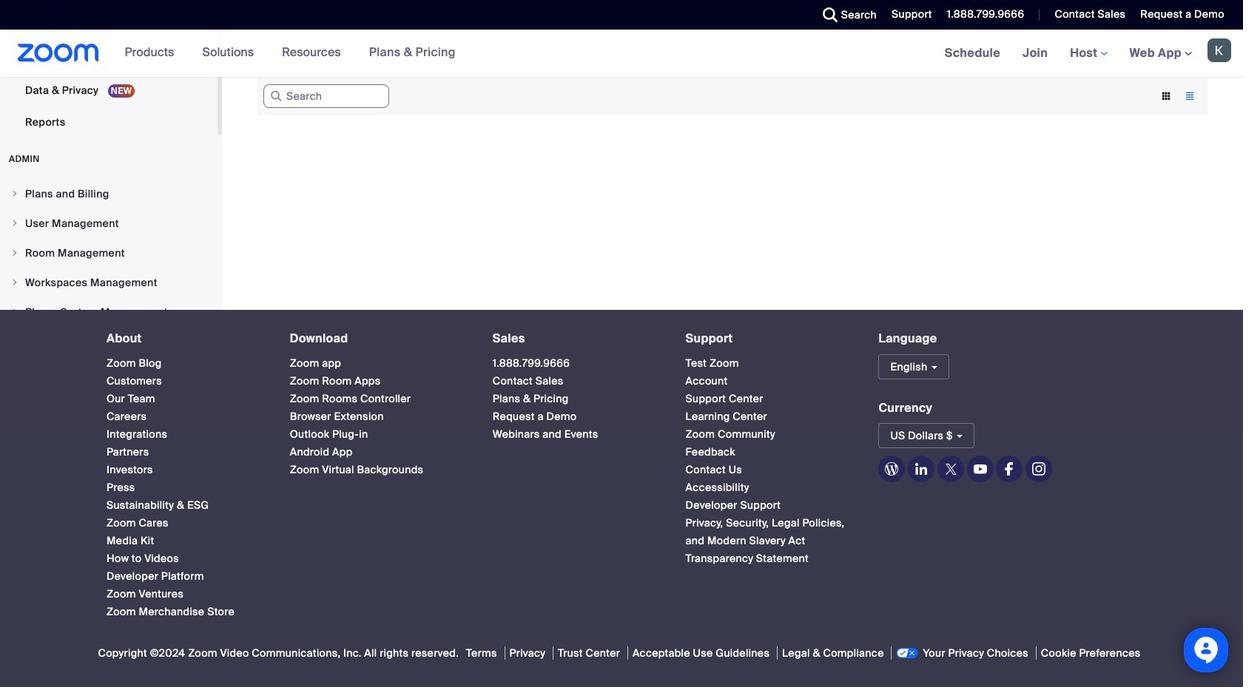 Task type: vqa. For each thing, say whether or not it's contained in the screenshot.
LEFT icon
no



Task type: locate. For each thing, give the bounding box(es) containing it.
right image for second menu item from the top of the admin menu menu
[[10, 219, 19, 228]]

Search text field
[[264, 85, 389, 108]]

profile picture image
[[1208, 38, 1232, 62]]

0 vertical spatial right image
[[10, 219, 19, 228]]

right image
[[10, 190, 19, 198], [10, 278, 19, 287]]

0 vertical spatial right image
[[10, 190, 19, 198]]

2 right image from the top
[[10, 249, 19, 258]]

5 menu item from the top
[[0, 298, 218, 326]]

right image
[[10, 219, 19, 228], [10, 249, 19, 258], [10, 308, 19, 317]]

1 vertical spatial right image
[[10, 278, 19, 287]]

3 menu item from the top
[[0, 239, 218, 267]]

4 menu item from the top
[[0, 269, 218, 297]]

2 heading from the left
[[290, 332, 466, 345]]

1 vertical spatial right image
[[10, 249, 19, 258]]

1 right image from the top
[[10, 219, 19, 228]]

banner
[[0, 30, 1244, 78]]

right image for first menu item from the bottom of the admin menu menu
[[10, 308, 19, 317]]

heading
[[107, 332, 263, 345], [290, 332, 466, 345], [493, 332, 659, 345], [686, 332, 852, 345]]

2 right image from the top
[[10, 278, 19, 287]]

1 right image from the top
[[10, 190, 19, 198]]

menu item
[[0, 180, 218, 208], [0, 210, 218, 238], [0, 239, 218, 267], [0, 269, 218, 297], [0, 298, 218, 326]]

3 right image from the top
[[10, 308, 19, 317]]

2 vertical spatial right image
[[10, 308, 19, 317]]

2 menu item from the top
[[0, 210, 218, 238]]



Task type: describe. For each thing, give the bounding box(es) containing it.
meetings navigation
[[934, 30, 1244, 78]]

4 heading from the left
[[686, 332, 852, 345]]

grid mode, not selected image
[[1155, 90, 1179, 103]]

personal menu menu
[[0, 0, 218, 138]]

right image for 3rd menu item from the top
[[10, 249, 19, 258]]

1 heading from the left
[[107, 332, 263, 345]]

3 heading from the left
[[493, 332, 659, 345]]

product information navigation
[[114, 30, 467, 77]]

list mode, selected image
[[1179, 90, 1202, 103]]

admin menu menu
[[0, 180, 218, 387]]

1 menu item from the top
[[0, 180, 218, 208]]

zoom logo image
[[18, 44, 99, 62]]



